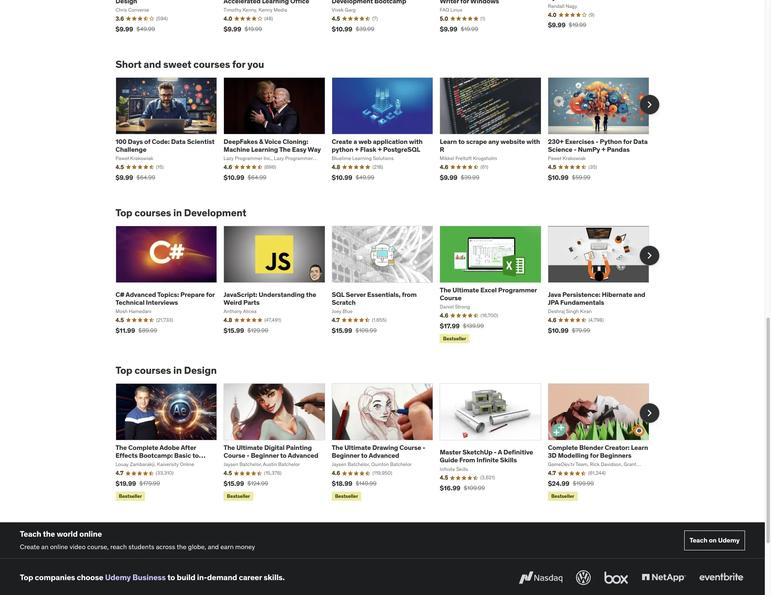 Task type: vqa. For each thing, say whether or not it's contained in the screenshot.
THE IN-
yes



Task type: describe. For each thing, give the bounding box(es) containing it.
for inside complete blender creator: learn 3d modelling for beginners
[[591, 451, 599, 460]]

after
[[181, 443, 196, 452]]

flask
[[361, 145, 377, 153]]

next image
[[643, 98, 657, 111]]

create a web application with python + flask + postgresql
[[332, 137, 423, 153]]

definitive
[[504, 448, 534, 456]]

advanced inside the ultimate drawing course - beginner to advanced
[[369, 451, 400, 460]]

to inside the complete adobe after effects bootcamp: basic to advanced
[[193, 451, 199, 460]]

a
[[498, 448, 503, 456]]

an
[[41, 543, 49, 551]]

bootcamp:
[[139, 451, 173, 460]]

next image for development
[[643, 249, 657, 262]]

1 vertical spatial udemy
[[105, 573, 131, 583]]

the for the ultimate drawing course - beginner to advanced
[[332, 443, 343, 452]]

from
[[460, 456, 476, 464]]

ultimate for digital
[[237, 443, 263, 452]]

advanced inside the complete adobe after effects bootcamp: basic to advanced
[[116, 459, 146, 468]]

javascript: understanding the weird parts
[[224, 290, 317, 307]]

eventbrite image
[[698, 569, 746, 587]]

numpy
[[578, 145, 601, 153]]

globe,
[[188, 543, 206, 551]]

0 vertical spatial online
[[79, 529, 102, 539]]

complete blender creator: learn 3d modelling for beginners
[[548, 443, 649, 460]]

digital
[[264, 443, 285, 452]]

top for top courses in design
[[116, 364, 133, 377]]

excel
[[481, 286, 497, 294]]

2 vertical spatial top
[[20, 573, 33, 583]]

udemy business link
[[105, 573, 166, 583]]

courses for development
[[135, 206, 171, 219]]

learn inside complete blender creator: learn 3d modelling for beginners
[[632, 443, 649, 452]]

on
[[710, 536, 717, 545]]

next image for design
[[643, 407, 657, 420]]

courses for design
[[135, 364, 171, 377]]

in for development
[[173, 206, 182, 219]]

prepare
[[181, 290, 205, 299]]

understanding
[[259, 290, 305, 299]]

javascript:
[[224, 290, 258, 299]]

to inside the ultimate drawing course - beginner to advanced
[[361, 451, 368, 460]]

reach
[[110, 543, 127, 551]]

beginner inside the ultimate digital painting course - beginner to advanced
[[251, 451, 279, 460]]

- inside the ultimate drawing course - beginner to advanced
[[423, 443, 426, 452]]

the complete adobe after effects bootcamp: basic to advanced
[[116, 443, 199, 468]]

to inside learn to scrape any website with r
[[459, 137, 465, 146]]

science
[[548, 145, 573, 153]]

java persistence: hibernate and jpa fundamentals link
[[548, 290, 646, 307]]

0 vertical spatial courses
[[194, 58, 230, 71]]

scratch
[[332, 298, 356, 307]]

programmer
[[499, 286, 537, 294]]

with inside create a web application with python + flask + postgresql
[[409, 137, 423, 146]]

carousel element for top courses in design
[[116, 383, 660, 503]]

create inside create a web application with python + flask + postgresql
[[332, 137, 352, 146]]

learning
[[251, 145, 278, 153]]

the for the ultimate digital painting course - beginner to advanced
[[224, 443, 235, 452]]

beginner inside the ultimate drawing course - beginner to advanced
[[332, 451, 360, 460]]

- left python on the top
[[596, 137, 599, 146]]

weird
[[224, 298, 242, 307]]

+ inside 230+ exercises - python for data science - numpy + pandas
[[602, 145, 606, 153]]

companies
[[35, 573, 75, 583]]

teach for the
[[20, 529, 41, 539]]

c# advanced topics: prepare for technical interviews link
[[116, 290, 215, 307]]

python
[[332, 145, 354, 153]]

the inside deepfakes & voice cloning: machine learning the easy way
[[280, 145, 291, 153]]

for for prepare
[[206, 290, 215, 299]]

course for the ultimate digital painting course - beginner to advanced
[[224, 451, 246, 460]]

world
[[57, 529, 78, 539]]

business
[[133, 573, 166, 583]]

sweet
[[163, 58, 192, 71]]

deepfakes
[[224, 137, 258, 146]]

basic
[[174, 451, 191, 460]]

creator:
[[605, 443, 630, 452]]

a
[[354, 137, 357, 146]]

hibernate
[[603, 290, 633, 299]]

javascript: understanding the weird parts link
[[224, 290, 317, 307]]

data inside "100 days of code: data scientist challenge"
[[171, 137, 186, 146]]

choose
[[77, 573, 103, 583]]

modelling
[[559, 451, 589, 460]]

deepfakes & voice cloning: machine learning the easy way link
[[224, 137, 321, 153]]

2 + from the left
[[378, 145, 382, 153]]

complete inside complete blender creator: learn 3d modelling for beginners
[[548, 443, 579, 452]]

and inside java persistence: hibernate and jpa fundamentals
[[634, 290, 646, 299]]

the ultimate excel programmer course link
[[440, 286, 537, 302]]

topics:
[[157, 290, 179, 299]]

short
[[116, 58, 142, 71]]

teach on udemy link
[[685, 531, 746, 551]]

money
[[236, 543, 255, 551]]

the ultimate digital painting course - beginner to advanced
[[224, 443, 319, 460]]

course for the ultimate excel programmer course
[[440, 294, 462, 302]]

course,
[[87, 543, 109, 551]]

r
[[440, 145, 445, 153]]

master sketchup  - a definitive guide from infinite skills link
[[440, 448, 534, 464]]

create inside teach the world online create an online video course, reach students across the globe, and earn money
[[20, 543, 40, 551]]

postgresql
[[384, 145, 421, 153]]

scrape
[[467, 137, 487, 146]]

from
[[402, 290, 417, 299]]

design
[[184, 364, 217, 377]]

box image
[[603, 569, 631, 587]]

machine
[[224, 145, 250, 153]]

of
[[144, 137, 151, 146]]

way
[[308, 145, 321, 153]]

any
[[489, 137, 500, 146]]

sql server essentials, from scratch
[[332, 290, 417, 307]]

carousel element for short and sweet courses for you
[[116, 77, 660, 187]]

master
[[440, 448, 461, 456]]

build
[[177, 573, 196, 583]]

- left numpy
[[574, 145, 577, 153]]

challenge
[[116, 145, 147, 153]]



Task type: locate. For each thing, give the bounding box(es) containing it.
- inside master sketchup  - a definitive guide from infinite skills
[[494, 448, 497, 456]]

1 vertical spatial carousel element
[[116, 226, 660, 345]]

- left master
[[423, 443, 426, 452]]

carousel element containing the ultimate excel programmer course
[[116, 226, 660, 345]]

create a web application with python + flask + postgresql link
[[332, 137, 423, 153]]

the ultimate drawing course - beginner to advanced link
[[332, 443, 426, 460]]

nasdaq image
[[517, 569, 565, 587]]

c#
[[116, 290, 124, 299]]

top courses in development
[[116, 206, 247, 219]]

and right hibernate at the right
[[634, 290, 646, 299]]

1 carousel element from the top
[[116, 77, 660, 187]]

0 vertical spatial learn
[[440, 137, 457, 146]]

in left design
[[173, 364, 182, 377]]

- inside the ultimate digital painting course - beginner to advanced
[[247, 451, 250, 460]]

1 horizontal spatial teach
[[690, 536, 708, 545]]

&
[[259, 137, 264, 146]]

adobe
[[160, 443, 180, 452]]

in-
[[197, 573, 207, 583]]

online up course,
[[79, 529, 102, 539]]

netapp image
[[641, 569, 688, 587]]

course right the drawing
[[400, 443, 422, 452]]

0 horizontal spatial complete
[[128, 443, 158, 452]]

beginner left the drawing
[[332, 451, 360, 460]]

0 horizontal spatial the
[[43, 529, 55, 539]]

2 vertical spatial and
[[208, 543, 219, 551]]

and inside teach the world online create an online video course, reach students across the globe, and earn money
[[208, 543, 219, 551]]

2 vertical spatial carousel element
[[116, 383, 660, 503]]

essentials,
[[368, 290, 401, 299]]

top companies choose udemy business to build in-demand career skills.
[[20, 573, 285, 583]]

the inside the ultimate digital painting course - beginner to advanced
[[224, 443, 235, 452]]

ultimate inside the ultimate drawing course - beginner to advanced
[[345, 443, 371, 452]]

0 horizontal spatial teach
[[20, 529, 41, 539]]

carousel element containing 100 days of code: data scientist challenge
[[116, 77, 660, 187]]

2 horizontal spatial course
[[440, 294, 462, 302]]

2 horizontal spatial +
[[602, 145, 606, 153]]

learn to scrape any website with r link
[[440, 137, 541, 153]]

1 beginner from the left
[[251, 451, 279, 460]]

1 horizontal spatial create
[[332, 137, 352, 146]]

1 horizontal spatial course
[[400, 443, 422, 452]]

the for the ultimate excel programmer course
[[440, 286, 452, 294]]

c# advanced topics: prepare for technical interviews
[[116, 290, 215, 307]]

1 horizontal spatial beginner
[[332, 451, 360, 460]]

online right "an"
[[50, 543, 68, 551]]

1 in from the top
[[173, 206, 182, 219]]

online
[[79, 529, 102, 539], [50, 543, 68, 551]]

scientist
[[187, 137, 215, 146]]

ultimate inside the ultimate digital painting course - beginner to advanced
[[237, 443, 263, 452]]

courses
[[194, 58, 230, 71], [135, 206, 171, 219], [135, 364, 171, 377]]

udemy inside "teach on udemy" "link"
[[719, 536, 740, 545]]

complete blender creator: learn 3d modelling for beginners link
[[548, 443, 649, 460]]

2 beginner from the left
[[332, 451, 360, 460]]

you
[[248, 58, 264, 71]]

2 in from the top
[[173, 364, 182, 377]]

pandas
[[608, 145, 630, 153]]

0 horizontal spatial and
[[144, 58, 161, 71]]

1 next image from the top
[[643, 249, 657, 262]]

0 vertical spatial create
[[332, 137, 352, 146]]

top courses in design
[[116, 364, 217, 377]]

java persistence: hibernate and jpa fundamentals
[[548, 290, 646, 307]]

the for the complete adobe after effects bootcamp: basic to advanced
[[116, 443, 127, 452]]

website
[[501, 137, 526, 146]]

across
[[156, 543, 175, 551]]

voice
[[265, 137, 282, 146]]

complete left blender at the right bottom
[[548, 443, 579, 452]]

top
[[116, 206, 133, 219], [116, 364, 133, 377], [20, 573, 33, 583]]

1 vertical spatial create
[[20, 543, 40, 551]]

and right short
[[144, 58, 161, 71]]

the ultimate excel programmer course
[[440, 286, 537, 302]]

data right code:
[[171, 137, 186, 146]]

1 vertical spatial the
[[43, 529, 55, 539]]

exercises
[[566, 137, 595, 146]]

java
[[548, 290, 562, 299]]

teach on udemy
[[690, 536, 740, 545]]

learn
[[440, 137, 457, 146], [632, 443, 649, 452]]

course
[[440, 294, 462, 302], [400, 443, 422, 452], [224, 451, 246, 460]]

persistence:
[[563, 290, 601, 299]]

the inside the ultimate drawing course - beginner to advanced
[[332, 443, 343, 452]]

0 horizontal spatial +
[[355, 145, 359, 153]]

jpa
[[548, 298, 559, 307]]

1 horizontal spatial the
[[177, 543, 187, 551]]

in left development
[[173, 206, 182, 219]]

teach inside teach the world online create an online video course, reach students across the globe, and earn money
[[20, 529, 41, 539]]

course left excel at right top
[[440, 294, 462, 302]]

0 horizontal spatial beginner
[[251, 451, 279, 460]]

1 horizontal spatial complete
[[548, 443, 579, 452]]

0 vertical spatial udemy
[[719, 536, 740, 545]]

2 with from the left
[[527, 137, 541, 146]]

2 next image from the top
[[643, 407, 657, 420]]

data
[[171, 137, 186, 146], [634, 137, 648, 146]]

beginner
[[251, 451, 279, 460], [332, 451, 360, 460]]

ultimate left digital
[[237, 443, 263, 452]]

fundamentals
[[561, 298, 605, 307]]

0 horizontal spatial create
[[20, 543, 40, 551]]

development
[[184, 206, 247, 219]]

the left globe, at the left of the page
[[177, 543, 187, 551]]

the inside javascript: understanding the weird parts
[[306, 290, 317, 299]]

0 vertical spatial in
[[173, 206, 182, 219]]

create left a
[[332, 137, 352, 146]]

with right website
[[527, 137, 541, 146]]

carousel element
[[116, 77, 660, 187], [116, 226, 660, 345], [116, 383, 660, 503]]

- left digital
[[247, 451, 250, 460]]

for right 'modelling'
[[591, 451, 599, 460]]

teach left 'on'
[[690, 536, 708, 545]]

painting
[[286, 443, 312, 452]]

learn right creator:
[[632, 443, 649, 452]]

video
[[70, 543, 86, 551]]

0 vertical spatial top
[[116, 206, 133, 219]]

+
[[355, 145, 359, 153], [378, 145, 382, 153], [602, 145, 606, 153]]

2 horizontal spatial ultimate
[[453, 286, 480, 294]]

+ right flask
[[378, 145, 382, 153]]

for for courses
[[232, 58, 246, 71]]

1 horizontal spatial with
[[527, 137, 541, 146]]

web
[[359, 137, 372, 146]]

learn left scrape
[[440, 137, 457, 146]]

1 with from the left
[[409, 137, 423, 146]]

230+
[[548, 137, 564, 146]]

+ right numpy
[[602, 145, 606, 153]]

easy
[[292, 145, 307, 153]]

+ left flask
[[355, 145, 359, 153]]

days
[[128, 137, 143, 146]]

teach for on
[[690, 536, 708, 545]]

the left the easy
[[280, 145, 291, 153]]

carousel element containing the complete adobe after effects bootcamp: basic to advanced
[[116, 383, 660, 503]]

the right 'painting'
[[332, 443, 343, 452]]

to
[[459, 137, 465, 146], [193, 451, 199, 460], [280, 451, 287, 460], [361, 451, 368, 460], [168, 573, 175, 583]]

udemy right choose
[[105, 573, 131, 583]]

with right application
[[409, 137, 423, 146]]

short and sweet courses for you
[[116, 58, 264, 71]]

1 horizontal spatial udemy
[[719, 536, 740, 545]]

2 horizontal spatial the
[[306, 290, 317, 299]]

advanced inside the ultimate digital painting course - beginner to advanced
[[288, 451, 319, 460]]

learn inside learn to scrape any website with r
[[440, 137, 457, 146]]

2 horizontal spatial and
[[634, 290, 646, 299]]

1 vertical spatial and
[[634, 290, 646, 299]]

1 vertical spatial courses
[[135, 206, 171, 219]]

career
[[239, 573, 262, 583]]

deepfakes & voice cloning: machine learning the easy way
[[224, 137, 321, 153]]

complete
[[128, 443, 158, 452], [548, 443, 579, 452]]

beginner left 'painting'
[[251, 451, 279, 460]]

1 horizontal spatial learn
[[632, 443, 649, 452]]

in for design
[[173, 364, 182, 377]]

data right pandas
[[634, 137, 648, 146]]

guide
[[440, 456, 458, 464]]

python
[[600, 137, 623, 146]]

2 vertical spatial the
[[177, 543, 187, 551]]

0 horizontal spatial ultimate
[[237, 443, 263, 452]]

with inside learn to scrape any website with r
[[527, 137, 541, 146]]

for left the you
[[232, 58, 246, 71]]

complete inside the complete adobe after effects bootcamp: basic to advanced
[[128, 443, 158, 452]]

ultimate inside the ultimate excel programmer course
[[453, 286, 480, 294]]

sql
[[332, 290, 345, 299]]

application
[[373, 137, 408, 146]]

1 vertical spatial next image
[[643, 407, 657, 420]]

the up "an"
[[43, 529, 55, 539]]

1 vertical spatial top
[[116, 364, 133, 377]]

1 vertical spatial learn
[[632, 443, 649, 452]]

1 + from the left
[[355, 145, 359, 153]]

0 horizontal spatial online
[[50, 543, 68, 551]]

230+ exercises - python for data science - numpy + pandas
[[548, 137, 648, 153]]

0 vertical spatial the
[[306, 290, 317, 299]]

carousel element for top courses in development
[[116, 226, 660, 345]]

ultimate for drawing
[[345, 443, 371, 452]]

code:
[[152, 137, 170, 146]]

students
[[129, 543, 155, 551]]

1 horizontal spatial and
[[208, 543, 219, 551]]

2 vertical spatial courses
[[135, 364, 171, 377]]

0 horizontal spatial data
[[171, 137, 186, 146]]

volkswagen image
[[575, 569, 593, 587]]

0 vertical spatial and
[[144, 58, 161, 71]]

the right from
[[440, 286, 452, 294]]

create left "an"
[[20, 543, 40, 551]]

udemy right 'on'
[[719, 536, 740, 545]]

course inside the ultimate excel programmer course
[[440, 294, 462, 302]]

1 data from the left
[[171, 137, 186, 146]]

complete left adobe
[[128, 443, 158, 452]]

the left bootcamp:
[[116, 443, 127, 452]]

0 horizontal spatial udemy
[[105, 573, 131, 583]]

2 carousel element from the top
[[116, 226, 660, 345]]

for inside 230+ exercises - python for data science - numpy + pandas
[[624, 137, 633, 146]]

top for top courses in development
[[116, 206, 133, 219]]

technical
[[116, 298, 145, 307]]

the
[[306, 290, 317, 299], [43, 529, 55, 539], [177, 543, 187, 551]]

ultimate left the drawing
[[345, 443, 371, 452]]

in
[[173, 206, 182, 219], [173, 364, 182, 377]]

course inside the ultimate digital painting course - beginner to advanced
[[224, 451, 246, 460]]

0 vertical spatial next image
[[643, 249, 657, 262]]

2 complete from the left
[[548, 443, 579, 452]]

the complete adobe after effects bootcamp: basic to advanced link
[[116, 443, 206, 468]]

-
[[596, 137, 599, 146], [574, 145, 577, 153], [423, 443, 426, 452], [494, 448, 497, 456], [247, 451, 250, 460]]

3 carousel element from the top
[[116, 383, 660, 503]]

2 data from the left
[[634, 137, 648, 146]]

ultimate left excel at right top
[[453, 286, 480, 294]]

the inside the ultimate excel programmer course
[[440, 286, 452, 294]]

for inside c# advanced topics: prepare for technical interviews
[[206, 290, 215, 299]]

3 + from the left
[[602, 145, 606, 153]]

teach left the world
[[20, 529, 41, 539]]

demand
[[207, 573, 237, 583]]

for right "prepare"
[[206, 290, 215, 299]]

1 horizontal spatial data
[[634, 137, 648, 146]]

1 horizontal spatial ultimate
[[345, 443, 371, 452]]

for right python on the top
[[624, 137, 633, 146]]

0 horizontal spatial with
[[409, 137, 423, 146]]

blender
[[580, 443, 604, 452]]

advanced inside c# advanced topics: prepare for technical interviews
[[126, 290, 156, 299]]

the left sql
[[306, 290, 317, 299]]

1 horizontal spatial +
[[378, 145, 382, 153]]

to inside the ultimate digital painting course - beginner to advanced
[[280, 451, 287, 460]]

server
[[346, 290, 366, 299]]

100
[[116, 137, 127, 146]]

the inside the complete adobe after effects bootcamp: basic to advanced
[[116, 443, 127, 452]]

230+ exercises - python for data science - numpy + pandas link
[[548, 137, 648, 153]]

1 horizontal spatial online
[[79, 529, 102, 539]]

the ultimate drawing course - beginner to advanced
[[332, 443, 426, 460]]

- left a
[[494, 448, 497, 456]]

0 vertical spatial carousel element
[[116, 77, 660, 187]]

teach
[[20, 529, 41, 539], [690, 536, 708, 545]]

1 complete from the left
[[128, 443, 158, 452]]

teach inside "link"
[[690, 536, 708, 545]]

for for python
[[624, 137, 633, 146]]

next image
[[643, 249, 657, 262], [643, 407, 657, 420]]

1 vertical spatial in
[[173, 364, 182, 377]]

0 horizontal spatial learn
[[440, 137, 457, 146]]

ultimate for excel
[[453, 286, 480, 294]]

learn to scrape any website with r
[[440, 137, 541, 153]]

course left digital
[[224, 451, 246, 460]]

data inside 230+ exercises - python for data science - numpy + pandas
[[634, 137, 648, 146]]

and left earn
[[208, 543, 219, 551]]

1 vertical spatial online
[[50, 543, 68, 551]]

cloning:
[[283, 137, 309, 146]]

the right after
[[224, 443, 235, 452]]

master sketchup  - a definitive guide from infinite skills
[[440, 448, 534, 464]]

course inside the ultimate drawing course - beginner to advanced
[[400, 443, 422, 452]]

0 horizontal spatial course
[[224, 451, 246, 460]]

interviews
[[146, 298, 178, 307]]

100 days of code: data scientist challenge link
[[116, 137, 215, 153]]



